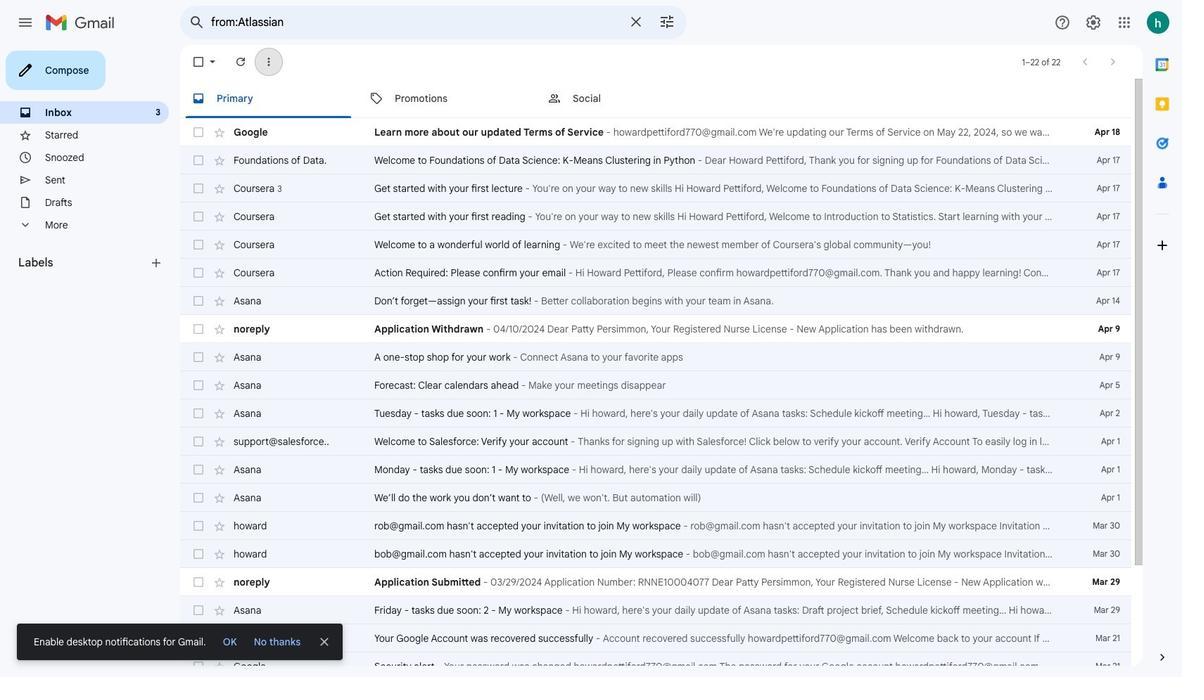 Task type: vqa. For each thing, say whether or not it's contained in the screenshot.
up in the row
no



Task type: describe. For each thing, give the bounding box(es) containing it.
18 row from the top
[[180, 597, 1132, 625]]

promotions tab
[[358, 79, 536, 118]]

gmail image
[[45, 8, 122, 37]]

13 row from the top
[[180, 456, 1132, 484]]

14 row from the top
[[180, 484, 1132, 512]]

11 row from the top
[[180, 400, 1132, 428]]

5 row from the top
[[180, 231, 1132, 259]]

search mail image
[[184, 10, 210, 35]]

3 row from the top
[[180, 175, 1132, 203]]

more email options image
[[262, 55, 276, 69]]

17 row from the top
[[180, 569, 1132, 597]]

6 row from the top
[[180, 259, 1132, 287]]

advanced search options image
[[653, 8, 681, 36]]

0 horizontal spatial tab list
[[180, 79, 1132, 118]]

2 row from the top
[[180, 146, 1132, 175]]

1 row from the top
[[180, 118, 1132, 146]]

settings image
[[1085, 14, 1102, 31]]

19 row from the top
[[180, 625, 1132, 653]]

16 row from the top
[[180, 541, 1132, 569]]

8 row from the top
[[180, 315, 1132, 344]]

refresh image
[[234, 55, 248, 69]]



Task type: locate. For each thing, give the bounding box(es) containing it.
7 row from the top
[[180, 287, 1132, 315]]

tab list
[[1143, 45, 1183, 627], [180, 79, 1132, 118]]

None checkbox
[[191, 125, 206, 139], [191, 182, 206, 196], [191, 238, 206, 252], [191, 266, 206, 280], [191, 294, 206, 308], [191, 435, 206, 449], [191, 548, 206, 562], [191, 125, 206, 139], [191, 182, 206, 196], [191, 238, 206, 252], [191, 266, 206, 280], [191, 294, 206, 308], [191, 435, 206, 449], [191, 548, 206, 562]]

social tab
[[536, 79, 714, 118]]

support image
[[1055, 14, 1071, 31]]

20 row from the top
[[180, 653, 1132, 678]]

12 row from the top
[[180, 428, 1132, 456]]

row
[[180, 118, 1132, 146], [180, 146, 1132, 175], [180, 175, 1132, 203], [180, 203, 1132, 231], [180, 231, 1132, 259], [180, 259, 1132, 287], [180, 287, 1132, 315], [180, 315, 1132, 344], [180, 344, 1132, 372], [180, 372, 1132, 400], [180, 400, 1132, 428], [180, 428, 1132, 456], [180, 456, 1132, 484], [180, 484, 1132, 512], [180, 512, 1132, 541], [180, 541, 1132, 569], [180, 569, 1132, 597], [180, 597, 1132, 625], [180, 625, 1132, 653], [180, 653, 1132, 678]]

main menu image
[[17, 14, 34, 31]]

navigation
[[0, 45, 180, 678]]

None checkbox
[[191, 55, 206, 69], [191, 153, 206, 168], [191, 210, 206, 224], [191, 322, 206, 336], [191, 351, 206, 365], [191, 379, 206, 393], [191, 407, 206, 421], [191, 463, 206, 477], [191, 491, 206, 505], [191, 520, 206, 534], [191, 576, 206, 590], [191, 604, 206, 618], [191, 55, 206, 69], [191, 153, 206, 168], [191, 210, 206, 224], [191, 322, 206, 336], [191, 351, 206, 365], [191, 379, 206, 393], [191, 407, 206, 421], [191, 463, 206, 477], [191, 491, 206, 505], [191, 520, 206, 534], [191, 576, 206, 590], [191, 604, 206, 618]]

main content
[[180, 79, 1132, 678]]

10 row from the top
[[180, 372, 1132, 400]]

clear search image
[[622, 8, 650, 36]]

15 row from the top
[[180, 512, 1132, 541]]

Search mail text field
[[211, 15, 619, 30]]

heading
[[18, 256, 149, 270]]

4 row from the top
[[180, 203, 1132, 231]]

primary tab
[[180, 79, 357, 118]]

9 row from the top
[[180, 344, 1132, 372]]

1 horizontal spatial tab list
[[1143, 45, 1183, 627]]

alert
[[17, 32, 1160, 661]]

None search field
[[180, 6, 687, 39]]



